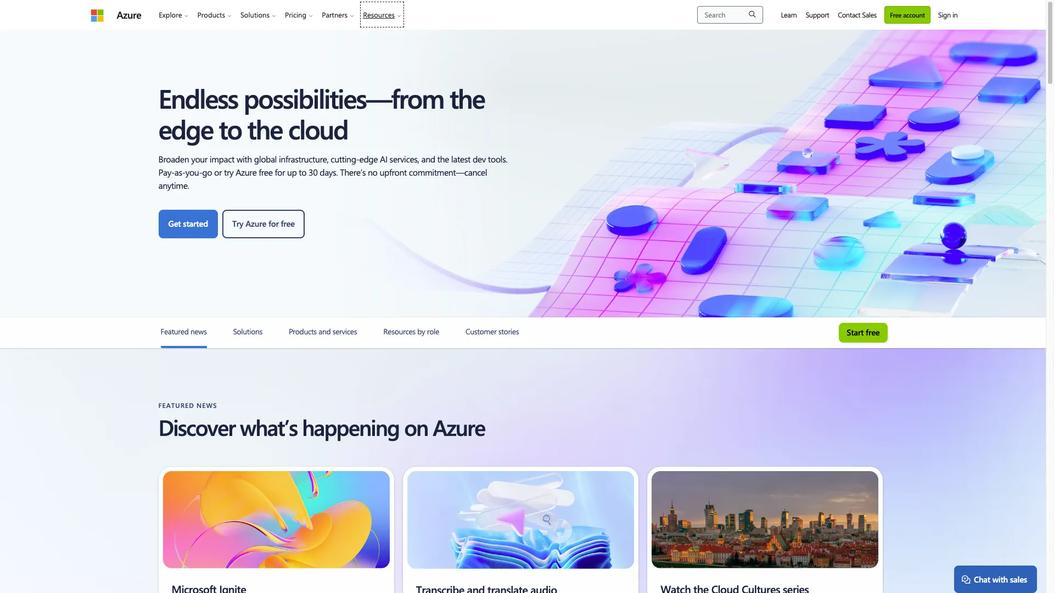 Task type: vqa. For each thing, say whether or not it's contained in the screenshot.
left the
yes



Task type: locate. For each thing, give the bounding box(es) containing it.
free account
[[890, 10, 926, 19]]

azure
[[117, 8, 141, 21], [246, 218, 266, 229]]

1 horizontal spatial decorative background image image
[[408, 471, 635, 569]]

free right start
[[866, 327, 880, 338]]

resources
[[363, 10, 395, 19]]

1 horizontal spatial free
[[866, 327, 880, 338]]

learn
[[781, 10, 797, 19]]

contact sales link
[[834, 0, 882, 29]]

sign in
[[939, 10, 958, 19]]

0 vertical spatial free
[[281, 218, 295, 229]]

0 vertical spatial azure
[[117, 8, 141, 21]]

0 horizontal spatial azure
[[117, 8, 141, 21]]

1 vertical spatial free
[[866, 327, 880, 338]]

try azure for free button
[[222, 210, 305, 238]]

solutions button
[[236, 0, 281, 29]]

edge
[[158, 111, 213, 146]]

decorative background image image
[[163, 471, 390, 569], [408, 471, 635, 569], [652, 471, 879, 569]]

0 horizontal spatial free
[[281, 218, 295, 229]]

1 vertical spatial azure
[[246, 218, 266, 229]]

for
[[269, 218, 279, 229]]

hero banner image image
[[0, 30, 1047, 318]]

get started button
[[158, 210, 218, 238]]

free account link
[[885, 6, 931, 23]]

to
[[219, 111, 242, 146]]

sales
[[1011, 574, 1028, 585]]

explore button
[[155, 0, 193, 29]]

chat with sales button
[[955, 566, 1038, 593]]

pricing
[[285, 10, 307, 19]]

start
[[847, 327, 864, 338]]

0 horizontal spatial decorative background image image
[[163, 471, 390, 569]]

2 decorative background image image from the left
[[408, 471, 635, 569]]

free
[[281, 218, 295, 229], [866, 327, 880, 338]]

account
[[904, 10, 926, 19]]

free
[[890, 10, 902, 19]]

1 horizontal spatial azure
[[246, 218, 266, 229]]

support
[[806, 10, 830, 19]]

started
[[183, 218, 208, 229]]

the
[[450, 80, 485, 115], [248, 111, 282, 146]]

pricing button
[[281, 0, 318, 29]]

sign in link
[[934, 0, 963, 29]]

explore
[[159, 10, 182, 19]]

primary element
[[84, 0, 413, 29]]

3 decorative background image image from the left
[[652, 471, 879, 569]]

sales
[[863, 10, 877, 19]]

azure left explore
[[117, 8, 141, 21]]

Global search field
[[698, 6, 764, 23]]

free right for
[[281, 218, 295, 229]]

contact sales
[[838, 10, 877, 19]]

solutions
[[241, 10, 270, 19]]

2 horizontal spatial decorative background image image
[[652, 471, 879, 569]]

azure left for
[[246, 218, 266, 229]]

azure inside primary element
[[117, 8, 141, 21]]



Task type: describe. For each thing, give the bounding box(es) containing it.
products
[[198, 10, 225, 19]]

start free button
[[840, 323, 888, 343]]

in
[[953, 10, 958, 19]]

start free
[[847, 327, 880, 338]]

possibilities—from
[[244, 80, 444, 115]]

azure inside button
[[246, 218, 266, 229]]

1 decorative background image image from the left
[[163, 471, 390, 569]]

contact
[[838, 10, 861, 19]]

resources button
[[359, 0, 406, 29]]

endless
[[158, 80, 238, 115]]

try azure for free
[[232, 218, 295, 229]]

1 horizontal spatial the
[[450, 80, 485, 115]]

Search azure.com text field
[[698, 6, 764, 23]]

partners button
[[318, 0, 359, 29]]

endless possibilities—from the edge to the cloud
[[158, 80, 485, 146]]

chat
[[975, 574, 991, 585]]

try
[[232, 218, 244, 229]]

cloud
[[288, 111, 348, 146]]

products button
[[193, 0, 236, 29]]

free inside button
[[281, 218, 295, 229]]

featured news image
[[161, 346, 207, 348]]

with
[[993, 574, 1009, 585]]

sign
[[939, 10, 951, 19]]

chat with sales
[[975, 574, 1028, 585]]

partners
[[322, 10, 348, 19]]

azure link
[[117, 8, 141, 21]]

get
[[168, 218, 181, 229]]

support link
[[802, 0, 834, 29]]

0 horizontal spatial the
[[248, 111, 282, 146]]

free inside button
[[866, 327, 880, 338]]

get started
[[168, 218, 208, 229]]

learn link
[[777, 0, 802, 29]]



